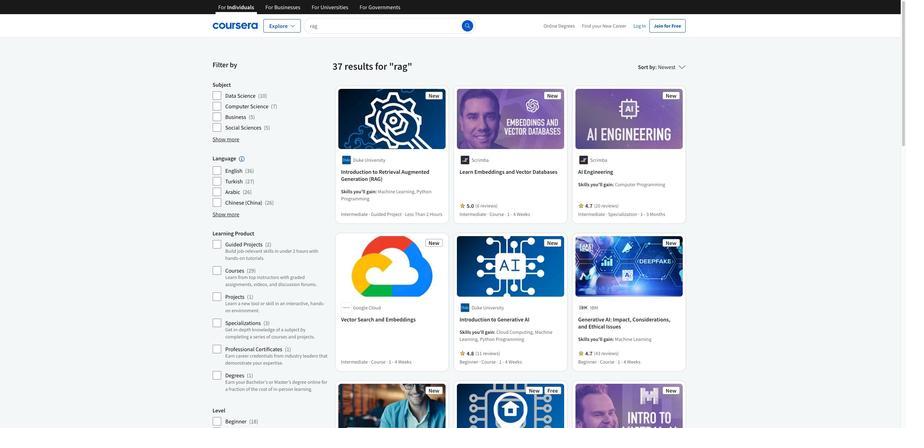 Task type: locate. For each thing, give the bounding box(es) containing it.
1 group from the top
[[213, 81, 329, 132]]

2 (4.7 stars) element from the top
[[586, 350, 593, 357]]

banner navigation
[[213, 0, 406, 19]]

1 vertical spatial (4.7 stars) element
[[586, 350, 593, 357]]

information about this filter group image
[[239, 156, 245, 162]]

3 group from the top
[[213, 230, 329, 396]]

group
[[213, 81, 329, 132], [213, 155, 329, 207], [213, 230, 329, 396], [213, 407, 329, 428]]

0 vertical spatial (4.7 stars) element
[[586, 202, 593, 210]]

(4.7 stars) element
[[586, 202, 593, 210], [586, 350, 593, 357]]

None search field
[[304, 18, 476, 33]]

1 (4.7 stars) element from the top
[[586, 202, 593, 210]]

What do you want to learn? text field
[[304, 18, 476, 33]]



Task type: vqa. For each thing, say whether or not it's contained in the screenshot.
left for
no



Task type: describe. For each thing, give the bounding box(es) containing it.
(5.0 stars) element
[[467, 202, 474, 210]]

4 group from the top
[[213, 407, 329, 428]]

(4.8 stars) element
[[467, 350, 474, 357]]

coursera image
[[213, 20, 258, 31]]

2 group from the top
[[213, 155, 329, 207]]



